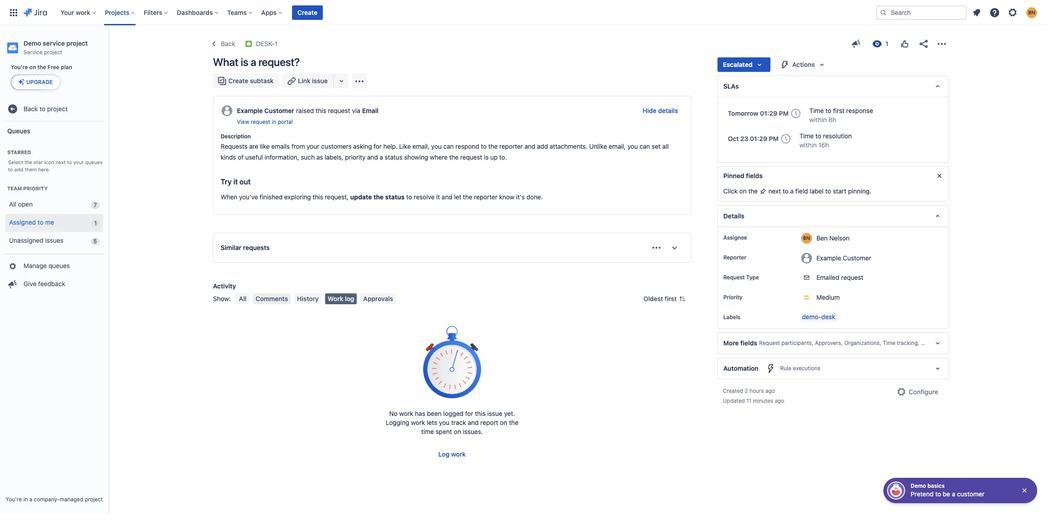 Task type: vqa. For each thing, say whether or not it's contained in the screenshot.
Created
yes



Task type: describe. For each thing, give the bounding box(es) containing it.
dashboards
[[177, 8, 213, 16]]

when
[[221, 193, 238, 201]]

showing
[[404, 153, 428, 161]]

automation element
[[718, 358, 950, 380]]

labels
[[724, 314, 741, 321]]

back for back to project
[[24, 105, 38, 113]]

group containing manage queues
[[4, 254, 105, 296]]

on down track
[[454, 428, 461, 436]]

a for you're in a company-managed project
[[29, 496, 32, 503]]

for inside no work has been logged for this issue yet. logging work lets you track and report on the time spent on issues.
[[465, 410, 474, 418]]

within inside time to first response within 8h
[[810, 116, 827, 124]]

up
[[491, 153, 498, 161]]

request inside requests are like emails from your customers asking for help. like email, you can respond to the reporter and add attachments. unlike email, you can set all kinds of useful information, such as labels, priority and a status showing where the request is up to.
[[460, 153, 482, 161]]

status inside requests are like emails from your customers asking for help. like email, you can respond to the reporter and add attachments. unlike email, you can set all kinds of useful information, such as labels, priority and a status showing where the request is up to.
[[385, 153, 403, 161]]

to inside requests are like emails from your customers asking for help. like email, you can respond to the reporter and add attachments. unlike email, you can set all kinds of useful information, such as labels, priority and a status showing where the request is up to.
[[481, 143, 487, 150]]

a inside demo basics pretend to be a customer
[[952, 490, 956, 498]]

back to project
[[24, 105, 68, 113]]

details element
[[718, 205, 950, 227]]

to inside "time to resolution within 16h"
[[816, 132, 822, 140]]

asking
[[353, 143, 372, 150]]

your
[[61, 8, 74, 16]]

nelson
[[830, 234, 850, 242]]

date,
[[1015, 340, 1028, 347]]

of
[[238, 153, 244, 161]]

on down service at the top left of the page
[[29, 64, 36, 71]]

tomorrow
[[728, 109, 759, 117]]

you're for you're on the free plan
[[11, 64, 28, 71]]

them
[[25, 166, 37, 172]]

request down example customer
[[842, 274, 864, 281]]

select
[[8, 159, 23, 165]]

time inside more fields request participants, approvers, organizations, time tracking, approver groups, components, due date, original
[[883, 340, 896, 347]]

work for log
[[451, 451, 466, 458]]

to left start
[[826, 187, 832, 195]]

request type
[[724, 274, 759, 281]]

updated
[[723, 398, 745, 404]]

manage queues
[[24, 262, 70, 270]]

all
[[663, 143, 669, 150]]

what is a request?
[[213, 56, 300, 68]]

starred select the star icon next to your queues to add them here.
[[7, 149, 103, 172]]

unlike
[[590, 143, 607, 150]]

resolution
[[823, 132, 852, 140]]

1 vertical spatial reporter
[[474, 193, 498, 201]]

projects button
[[102, 5, 138, 20]]

due
[[1003, 340, 1013, 347]]

request left via
[[328, 107, 350, 114]]

link issue button
[[283, 74, 334, 88]]

slas
[[724, 82, 739, 90]]

to right icon
[[67, 159, 72, 165]]

example customer
[[817, 254, 872, 262]]

0 horizontal spatial is
[[241, 56, 248, 68]]

team priority group
[[4, 176, 105, 254]]

click on the
[[724, 187, 760, 195]]

project down "upgrade"
[[47, 105, 68, 113]]

email
[[362, 107, 379, 114]]

1 horizontal spatial next
[[769, 187, 781, 195]]

in inside view request in portal link
[[272, 119, 276, 125]]

rule executions
[[781, 365, 821, 372]]

similar requests
[[221, 244, 270, 252]]

clockicon image for tomorrow 01:29 pm
[[789, 106, 804, 121]]

fields for pinned
[[746, 172, 763, 180]]

priority inside group
[[23, 185, 48, 191]]

queues
[[7, 127, 30, 135]]

0 vertical spatial ago
[[766, 388, 775, 394]]

to left field
[[783, 187, 789, 195]]

queues inside button
[[49, 262, 70, 270]]

issue inside button
[[312, 77, 328, 85]]

demo service project service project
[[24, 39, 88, 56]]

all open
[[9, 200, 33, 208]]

your work button
[[58, 5, 99, 20]]

a for what is a request?
[[251, 56, 256, 68]]

try
[[221, 178, 232, 186]]

is inside requests are like emails from your customers asking for help. like email, you can respond to the reporter and add attachments. unlike email, you can set all kinds of useful information, such as labels, priority and a status showing where the request is up to.
[[484, 153, 489, 161]]

automation
[[724, 365, 759, 372]]

pinned fields
[[724, 172, 763, 180]]

back for back
[[221, 40, 236, 47]]

1 horizontal spatial pm
[[779, 109, 789, 117]]

search image
[[880, 9, 888, 16]]

1 vertical spatial this
[[313, 193, 323, 201]]

you for yet.
[[439, 419, 450, 427]]

requests are like emails from your customers asking for help. like email, you can respond to the reporter and add attachments. unlike email, you can set all kinds of useful information, such as labels, priority and a status showing where the request is up to.
[[221, 143, 671, 161]]

within inside "time to resolution within 16h"
[[800, 141, 817, 149]]

close image
[[1021, 487, 1029, 494]]

within 16h button
[[800, 141, 829, 150]]

first inside time to first response within 8h
[[833, 107, 845, 114]]

view request in portal link
[[237, 118, 293, 126]]

Search field
[[877, 5, 967, 20]]

emails
[[271, 143, 290, 150]]

the right let
[[463, 193, 473, 201]]

newest first image
[[679, 295, 686, 303]]

time to resolution within 16h
[[800, 132, 852, 149]]

0 vertical spatial this
[[316, 107, 326, 114]]

tomorrow 01:29 pm
[[728, 109, 789, 117]]

customer
[[958, 490, 985, 498]]

you're in a company-managed project
[[6, 496, 103, 503]]

to inside demo basics pretend to be a customer
[[936, 490, 942, 498]]

to inside team priority group
[[38, 219, 43, 226]]

your inside starred select the star icon next to your queues to add them here.
[[73, 159, 84, 165]]

when you've finished exploring this request, update the status to resolve it and let the reporter know it's done.
[[221, 193, 543, 201]]

similar
[[221, 244, 242, 252]]

copy link to issue image
[[276, 40, 283, 47]]

request,
[[325, 193, 349, 201]]

ben
[[817, 234, 828, 242]]

request inside more fields request participants, approvers, organizations, time tracking, approver groups, components, due date, original
[[759, 340, 780, 347]]

useful
[[245, 153, 263, 161]]

and down asking
[[367, 153, 378, 161]]

16h
[[819, 141, 829, 149]]

primary element
[[5, 0, 877, 25]]

show image
[[668, 241, 682, 255]]

this inside no work has been logged for this issue yet. logging work lets you track and report on the time spent on issues.
[[475, 410, 486, 418]]

actions
[[793, 61, 815, 68]]

reporter inside requests are like emails from your customers asking for help. like email, you can respond to the reporter and add attachments. unlike email, you can set all kinds of useful information, such as labels, priority and a status showing where the request is up to.
[[500, 143, 523, 150]]

starred group
[[4, 140, 105, 176]]

participants,
[[782, 340, 814, 347]]

unassigned
[[9, 237, 43, 244]]

escalated
[[723, 61, 753, 68]]

done.
[[527, 193, 543, 201]]

tracking,
[[897, 340, 920, 347]]

exploring
[[284, 193, 311, 201]]

team priority
[[7, 185, 48, 191]]

pinned
[[724, 172, 745, 180]]

click
[[724, 187, 738, 195]]

1 inside desk-1 link
[[275, 40, 278, 47]]

you're for you're in a company-managed project
[[6, 496, 22, 503]]

and left let
[[442, 193, 453, 201]]

like
[[399, 143, 411, 150]]

hide message image
[[935, 171, 945, 181]]

fields for more
[[741, 339, 758, 347]]

0 horizontal spatial pm
[[769, 135, 779, 143]]

give feedback image
[[851, 38, 862, 49]]

via
[[352, 107, 360, 114]]

response
[[847, 107, 874, 114]]

add app image
[[354, 76, 365, 87]]

are
[[249, 143, 258, 150]]

let
[[454, 193, 462, 201]]

like
[[260, 143, 270, 150]]

to down "select"
[[8, 166, 13, 172]]

time for time to resolution within 16h
[[800, 132, 814, 140]]

hide details button
[[638, 104, 684, 118]]

demo for demo service project
[[24, 39, 41, 47]]

the down pinned fields
[[749, 187, 758, 195]]

lets
[[427, 419, 437, 427]]

0 vertical spatial 01:29
[[760, 109, 778, 117]]

customers
[[321, 143, 352, 150]]

labels pin to top. only you can see pinned fields. image
[[743, 314, 750, 321]]

request right view at the top
[[251, 119, 270, 125]]

2 email, from the left
[[609, 143, 626, 150]]

first inside oldest first button
[[665, 295, 677, 303]]

set
[[652, 143, 661, 150]]

create for create subtask
[[228, 77, 248, 85]]

logged
[[444, 410, 464, 418]]

add inside requests are like emails from your customers asking for help. like email, you can respond to the reporter and add attachments. unlike email, you can set all kinds of useful information, such as labels, priority and a status showing where the request is up to.
[[537, 143, 548, 150]]

work log
[[328, 295, 354, 303]]

and left the attachments.
[[525, 143, 536, 150]]

you left set
[[628, 143, 638, 150]]

time for time to first response within 8h
[[810, 107, 824, 114]]

service
[[24, 49, 43, 56]]

notifications image
[[972, 7, 983, 18]]

work
[[328, 295, 343, 303]]

description
[[221, 133, 251, 140]]

oldest first
[[644, 295, 677, 303]]

configure
[[909, 388, 939, 396]]

create subtask button
[[213, 74, 279, 88]]

vote options: no one has voted for this issue yet. image
[[900, 38, 911, 49]]

appswitcher icon image
[[8, 7, 19, 18]]

team
[[7, 185, 22, 191]]

manage queues button
[[4, 257, 105, 275]]

to left resolve
[[406, 193, 412, 201]]



Task type: locate. For each thing, give the bounding box(es) containing it.
1 horizontal spatial priority
[[724, 294, 743, 301]]

desk
[[822, 313, 836, 321]]

0 vertical spatial issue
[[312, 77, 328, 85]]

you for for
[[431, 143, 442, 150]]

1 vertical spatial status
[[385, 193, 405, 201]]

issue up report
[[488, 410, 503, 418]]

queues inside starred select the star icon next to your queues to add them here.
[[85, 159, 103, 165]]

a down service request icon
[[251, 56, 256, 68]]

01:29 right 23
[[750, 135, 768, 143]]

in left portal
[[272, 119, 276, 125]]

actions image
[[937, 38, 948, 49]]

request left participants,
[[759, 340, 780, 347]]

the right update
[[374, 193, 384, 201]]

1 vertical spatial demo
[[911, 483, 927, 489]]

all for all
[[239, 295, 247, 303]]

raised
[[296, 107, 314, 114]]

01:29
[[760, 109, 778, 117], [750, 135, 768, 143]]

0 horizontal spatial all
[[9, 200, 16, 208]]

rule
[[781, 365, 792, 372]]

demo inside the demo service project service project
[[24, 39, 41, 47]]

customer
[[264, 107, 294, 114], [843, 254, 872, 262]]

0 vertical spatial in
[[272, 119, 276, 125]]

work for your
[[76, 8, 90, 16]]

01:29 right tomorrow
[[760, 109, 778, 117]]

the right where
[[449, 153, 459, 161]]

1 horizontal spatial email,
[[609, 143, 626, 150]]

in left company- on the left of the page
[[23, 496, 28, 503]]

1 vertical spatial time
[[800, 132, 814, 140]]

0 horizontal spatial issue
[[312, 77, 328, 85]]

show:
[[213, 295, 231, 303]]

customer up portal
[[264, 107, 294, 114]]

demo for demo basics
[[911, 483, 927, 489]]

executions
[[793, 365, 821, 372]]

0 vertical spatial example
[[237, 107, 263, 114]]

1 vertical spatial request
[[759, 340, 780, 347]]

for left help.
[[374, 143, 382, 150]]

1 vertical spatial you're
[[6, 496, 22, 503]]

0 horizontal spatial add
[[14, 166, 23, 172]]

example up emailed
[[817, 254, 842, 262]]

reporter
[[500, 143, 523, 150], [474, 193, 498, 201]]

work right your
[[76, 8, 90, 16]]

work
[[76, 8, 90, 16], [399, 410, 414, 418], [411, 419, 425, 427], [451, 451, 466, 458]]

next to a field label to start pinning.
[[767, 187, 872, 195]]

requests
[[221, 143, 248, 150]]

you inside no work has been logged for this issue yet. logging work lets you track and report on the time spent on issues.
[[439, 419, 450, 427]]

configure link
[[891, 385, 944, 399]]

on down yet.
[[500, 419, 508, 427]]

assigned to me
[[9, 219, 54, 226]]

emailed request
[[817, 274, 864, 281]]

jira image
[[24, 7, 47, 18], [24, 7, 47, 18]]

it right try
[[233, 178, 238, 186]]

apps button
[[259, 5, 286, 20]]

a inside requests are like emails from your customers asking for help. like email, you can respond to the reporter and add attachments. unlike email, you can set all kinds of useful information, such as labels, priority and a status showing where the request is up to.
[[380, 153, 383, 161]]

starred
[[7, 149, 31, 155]]

0 vertical spatial reporter
[[500, 143, 523, 150]]

example for example customer raised this request via email
[[237, 107, 263, 114]]

email, up showing
[[413, 143, 430, 150]]

you up where
[[431, 143, 442, 150]]

group
[[4, 254, 105, 296]]

0 vertical spatial customer
[[264, 107, 294, 114]]

create down what
[[228, 77, 248, 85]]

0 vertical spatial 1
[[275, 40, 278, 47]]

1 vertical spatial in
[[23, 496, 28, 503]]

time inside "time to resolution within 16h"
[[800, 132, 814, 140]]

your
[[307, 143, 320, 150], [73, 159, 84, 165]]

ben nelson
[[817, 234, 850, 242]]

customer for example customer raised this request via email
[[264, 107, 294, 114]]

a right priority
[[380, 153, 383, 161]]

your right icon
[[73, 159, 84, 165]]

queues
[[85, 159, 103, 165], [49, 262, 70, 270]]

information,
[[265, 153, 299, 161]]

0 vertical spatial create
[[298, 8, 318, 16]]

work inside button
[[451, 451, 466, 458]]

0 vertical spatial add
[[537, 143, 548, 150]]

unassigned issues
[[9, 237, 63, 244]]

0 vertical spatial pm
[[779, 109, 789, 117]]

2 vertical spatial time
[[883, 340, 896, 347]]

add down "select"
[[14, 166, 23, 172]]

the inside starred select the star icon next to your queues to add them here.
[[24, 159, 32, 165]]

0 vertical spatial your
[[307, 143, 320, 150]]

you up spent
[[439, 419, 450, 427]]

back up queues
[[24, 105, 38, 113]]

priority
[[23, 185, 48, 191], [724, 294, 743, 301]]

all inside button
[[239, 295, 247, 303]]

as
[[317, 153, 323, 161]]

0 horizontal spatial reporter
[[474, 193, 498, 201]]

0 horizontal spatial can
[[444, 143, 454, 150]]

create inside the primary "element"
[[298, 8, 318, 16]]

1 vertical spatial clockicon image
[[779, 132, 793, 146]]

to inside back to project link
[[40, 105, 45, 113]]

can left set
[[640, 143, 650, 150]]

0 horizontal spatial it
[[233, 178, 238, 186]]

1 vertical spatial 1
[[94, 220, 97, 226]]

demo inside demo basics pretend to be a customer
[[911, 483, 927, 489]]

ago up minutes
[[766, 388, 775, 394]]

0 vertical spatial you're
[[11, 64, 28, 71]]

clockicon image for oct 23 01:29 pm
[[779, 132, 793, 146]]

0 vertical spatial back
[[221, 40, 236, 47]]

sidebar navigation image
[[99, 36, 119, 54]]

you're down service at the top left of the page
[[11, 64, 28, 71]]

a for next to a field label to start pinning.
[[791, 187, 794, 195]]

portal
[[278, 119, 293, 125]]

1 horizontal spatial reporter
[[500, 143, 523, 150]]

1 horizontal spatial can
[[640, 143, 650, 150]]

the up them
[[24, 159, 32, 165]]

more fields element
[[718, 333, 1049, 354]]

1 vertical spatial fields
[[741, 339, 758, 347]]

me
[[45, 219, 54, 226]]

project right managed
[[85, 496, 103, 503]]

pm right 23
[[769, 135, 779, 143]]

reporter left know
[[474, 193, 498, 201]]

this right raised
[[316, 107, 326, 114]]

back link
[[208, 37, 238, 51]]

customer for example customer
[[843, 254, 872, 262]]

within left 8h
[[810, 116, 827, 124]]

0 horizontal spatial first
[[665, 295, 677, 303]]

1 horizontal spatial 1
[[275, 40, 278, 47]]

demo up service at the top left of the page
[[24, 39, 41, 47]]

teams
[[227, 8, 247, 16]]

work right log
[[451, 451, 466, 458]]

0 vertical spatial fields
[[746, 172, 763, 180]]

it's
[[516, 193, 525, 201]]

hours
[[750, 388, 764, 394]]

approver
[[921, 340, 945, 347]]

5
[[93, 238, 97, 245]]

has
[[415, 410, 426, 418]]

dashboards button
[[174, 5, 222, 20]]

1 vertical spatial issue
[[488, 410, 503, 418]]

1 horizontal spatial it
[[436, 193, 440, 201]]

priority pin to top. only you can see pinned fields. image
[[745, 294, 752, 301]]

and up issues.
[[468, 419, 479, 427]]

clockicon image left "within 8h" button on the right top
[[789, 106, 804, 121]]

0 vertical spatial demo
[[24, 39, 41, 47]]

email, right unlike
[[609, 143, 626, 150]]

within
[[810, 116, 827, 124], [800, 141, 817, 149]]

create for create
[[298, 8, 318, 16]]

fields up the click on the
[[746, 172, 763, 180]]

pm left "within 8h" button on the right top
[[779, 109, 789, 117]]

queues up 7 on the top left of page
[[85, 159, 103, 165]]

menu bar containing all
[[235, 294, 398, 304]]

2 can from the left
[[640, 143, 650, 150]]

fields right more
[[741, 339, 758, 347]]

the down yet.
[[509, 419, 519, 427]]

oldest first button
[[638, 294, 692, 304]]

organizations,
[[845, 340, 882, 347]]

issue inside no work has been logged for this issue yet. logging work lets you track and report on the time spent on issues.
[[488, 410, 503, 418]]

time inside time to first response within 8h
[[810, 107, 824, 114]]

work up logging
[[399, 410, 414, 418]]

the inside no work has been logged for this issue yet. logging work lets you track and report on the time spent on issues.
[[509, 419, 519, 427]]

medium
[[817, 294, 840, 301]]

your profile and settings image
[[1027, 7, 1038, 18]]

1 vertical spatial create
[[228, 77, 248, 85]]

0 vertical spatial queues
[[85, 159, 103, 165]]

example for example customer
[[817, 254, 842, 262]]

log work
[[439, 451, 466, 458]]

1 horizontal spatial in
[[272, 119, 276, 125]]

0 vertical spatial for
[[374, 143, 382, 150]]

0 horizontal spatial queues
[[49, 262, 70, 270]]

to inside time to first response within 8h
[[826, 107, 832, 114]]

example
[[237, 107, 263, 114], [817, 254, 842, 262]]

attachments.
[[550, 143, 588, 150]]

example customer raised this request via email
[[237, 107, 379, 114]]

and inside no work has been logged for this issue yet. logging work lets you track and report on the time spent on issues.
[[468, 419, 479, 427]]

time up "within 8h" button on the right top
[[810, 107, 824, 114]]

oct 23 01:29 pm
[[728, 135, 779, 143]]

within left 16h in the top right of the page
[[800, 141, 817, 149]]

0 horizontal spatial your
[[73, 159, 84, 165]]

1 horizontal spatial create
[[298, 8, 318, 16]]

1 vertical spatial priority
[[724, 294, 743, 301]]

0 vertical spatial time
[[810, 107, 824, 114]]

to up within 16h button
[[816, 132, 822, 140]]

for inside requests are like emails from your customers asking for help. like email, you can respond to the reporter and add attachments. unlike email, you can set all kinds of useful information, such as labels, priority and a status showing where the request is up to.
[[374, 143, 382, 150]]

0 vertical spatial all
[[9, 200, 16, 208]]

a left company- on the left of the page
[[29, 496, 32, 503]]

where
[[430, 153, 448, 161]]

logging
[[386, 419, 409, 427]]

1 up request?
[[275, 40, 278, 47]]

1 horizontal spatial example
[[817, 254, 842, 262]]

assignee pin to top. only you can see pinned fields. image
[[749, 234, 757, 242]]

1 vertical spatial example
[[817, 254, 842, 262]]

all left open
[[9, 200, 16, 208]]

work inside popup button
[[76, 8, 90, 16]]

0 vertical spatial first
[[833, 107, 845, 114]]

comments button
[[253, 294, 291, 304]]

1 vertical spatial add
[[14, 166, 23, 172]]

request left the type
[[724, 274, 745, 281]]

create button
[[292, 5, 323, 20]]

company-
[[34, 496, 60, 503]]

back
[[221, 40, 236, 47], [24, 105, 38, 113]]

no work has been logged for this issue yet. logging work lets you track and report on the time spent on issues.
[[386, 410, 519, 436]]

subtask
[[250, 77, 274, 85]]

0 vertical spatial next
[[56, 159, 66, 165]]

1 horizontal spatial issue
[[488, 410, 503, 418]]

1 vertical spatial pm
[[769, 135, 779, 143]]

0 horizontal spatial example
[[237, 107, 263, 114]]

this left request,
[[313, 193, 323, 201]]

work down 'has'
[[411, 419, 425, 427]]

next left field
[[769, 187, 781, 195]]

project right service
[[66, 39, 88, 47]]

1 horizontal spatial your
[[307, 143, 320, 150]]

2 vertical spatial this
[[475, 410, 486, 418]]

0 vertical spatial it
[[233, 178, 238, 186]]

your work
[[61, 8, 90, 16]]

demo-
[[802, 313, 822, 321]]

desk-1
[[256, 40, 278, 47]]

link
[[298, 77, 311, 85]]

your up such
[[307, 143, 320, 150]]

1 vertical spatial customer
[[843, 254, 872, 262]]

create right apps dropdown button
[[298, 8, 318, 16]]

oldest
[[644, 295, 663, 303]]

the up 'up'
[[489, 143, 498, 150]]

settings image
[[1008, 7, 1019, 18]]

resolve
[[414, 193, 435, 201]]

fields
[[746, 172, 763, 180], [741, 339, 758, 347]]

11
[[747, 398, 752, 404]]

clockicon image left within 16h button
[[779, 132, 793, 146]]

0 horizontal spatial for
[[374, 143, 382, 150]]

next right icon
[[56, 159, 66, 165]]

1 vertical spatial for
[[465, 410, 474, 418]]

demo up pretend
[[911, 483, 927, 489]]

clockicon image
[[789, 106, 804, 121], [779, 132, 793, 146]]

request
[[724, 274, 745, 281], [759, 340, 780, 347]]

can up where
[[444, 143, 454, 150]]

time left tracking,
[[883, 340, 896, 347]]

request
[[328, 107, 350, 114], [251, 119, 270, 125], [460, 153, 482, 161], [842, 274, 864, 281]]

priority up open
[[23, 185, 48, 191]]

1 vertical spatial it
[[436, 193, 440, 201]]

to left the me
[[38, 219, 43, 226]]

time up within 16h button
[[800, 132, 814, 140]]

is left 'up'
[[484, 153, 489, 161]]

1 vertical spatial next
[[769, 187, 781, 195]]

time
[[421, 428, 434, 436]]

approvers,
[[815, 340, 843, 347]]

desk-1 link
[[256, 38, 278, 49]]

0 horizontal spatial 1
[[94, 220, 97, 226]]

1 vertical spatial within
[[800, 141, 817, 149]]

to left be
[[936, 490, 942, 498]]

1 vertical spatial back
[[24, 105, 38, 113]]

customer up emailed request
[[843, 254, 872, 262]]

all inside team priority group
[[9, 200, 16, 208]]

and
[[525, 143, 536, 150], [367, 153, 378, 161], [442, 193, 453, 201], [468, 419, 479, 427]]

icon
[[44, 159, 54, 165]]

share image
[[919, 38, 930, 49]]

0 horizontal spatial in
[[23, 496, 28, 503]]

1 vertical spatial 01:29
[[750, 135, 768, 143]]

1 inside team priority group
[[94, 220, 97, 226]]

banner containing your work
[[0, 0, 1049, 25]]

label
[[810, 187, 824, 195]]

1 email, from the left
[[413, 143, 430, 150]]

1 vertical spatial is
[[484, 153, 489, 161]]

all button
[[236, 294, 249, 304]]

1 horizontal spatial customer
[[843, 254, 872, 262]]

link web pages and more image
[[336, 76, 347, 86]]

1 horizontal spatial request
[[759, 340, 780, 347]]

0 horizontal spatial next
[[56, 159, 66, 165]]

0 vertical spatial clockicon image
[[789, 106, 804, 121]]

7
[[94, 202, 97, 208]]

0 vertical spatial request
[[724, 274, 745, 281]]

to right respond
[[481, 143, 487, 150]]

banner
[[0, 0, 1049, 25]]

1 vertical spatial all
[[239, 295, 247, 303]]

reporter up "to." at the top left of the page
[[500, 143, 523, 150]]

1 vertical spatial first
[[665, 295, 677, 303]]

to up 8h
[[826, 107, 832, 114]]

status left resolve
[[385, 193, 405, 201]]

give feedback button
[[4, 275, 105, 293]]

help image
[[990, 7, 1001, 18]]

1 horizontal spatial is
[[484, 153, 489, 161]]

1 vertical spatial queues
[[49, 262, 70, 270]]

add inside starred select the star icon next to your queues to add them here.
[[14, 166, 23, 172]]

your inside requests are like emails from your customers asking for help. like email, you can respond to the reporter and add attachments. unlike email, you can set all kinds of useful information, such as labels, priority and a status showing where the request is up to.
[[307, 143, 320, 150]]

0 horizontal spatial customer
[[264, 107, 294, 114]]

all for all open
[[9, 200, 16, 208]]

first left newest first icon
[[665, 295, 677, 303]]

0 vertical spatial within
[[810, 116, 827, 124]]

log
[[345, 295, 354, 303]]

issue right link
[[312, 77, 328, 85]]

1 horizontal spatial first
[[833, 107, 845, 114]]

a right be
[[952, 490, 956, 498]]

add left the attachments.
[[537, 143, 548, 150]]

0 vertical spatial is
[[241, 56, 248, 68]]

you're left company- on the left of the page
[[6, 496, 22, 503]]

0 horizontal spatial create
[[228, 77, 248, 85]]

created 2 hours ago updated 11 minutes ago
[[723, 388, 785, 404]]

here.
[[38, 166, 50, 172]]

the left free
[[37, 64, 46, 71]]

actions button
[[775, 57, 833, 72]]

assigned
[[9, 219, 36, 226]]

ago right minutes
[[775, 398, 785, 404]]

type
[[747, 274, 759, 281]]

1 horizontal spatial queues
[[85, 159, 103, 165]]

1 vertical spatial your
[[73, 159, 84, 165]]

a left field
[[791, 187, 794, 195]]

0 horizontal spatial request
[[724, 274, 745, 281]]

1 vertical spatial ago
[[775, 398, 785, 404]]

project down service
[[44, 49, 62, 56]]

0 horizontal spatial priority
[[23, 185, 48, 191]]

next inside starred select the star icon next to your queues to add them here.
[[56, 159, 66, 165]]

status down help.
[[385, 153, 403, 161]]

slas element
[[718, 76, 950, 97]]

0 vertical spatial priority
[[23, 185, 48, 191]]

1 can from the left
[[444, 143, 454, 150]]

work for no
[[399, 410, 414, 418]]

it right resolve
[[436, 193, 440, 201]]

on right click
[[740, 187, 747, 195]]

1 horizontal spatial demo
[[911, 483, 927, 489]]

all right show:
[[239, 295, 247, 303]]

give
[[24, 280, 36, 288]]

1 horizontal spatial all
[[239, 295, 247, 303]]

first up 8h
[[833, 107, 845, 114]]

desk-
[[256, 40, 275, 47]]

menu bar
[[235, 294, 398, 304]]

you've
[[239, 193, 258, 201]]

service request image
[[246, 40, 253, 47]]



